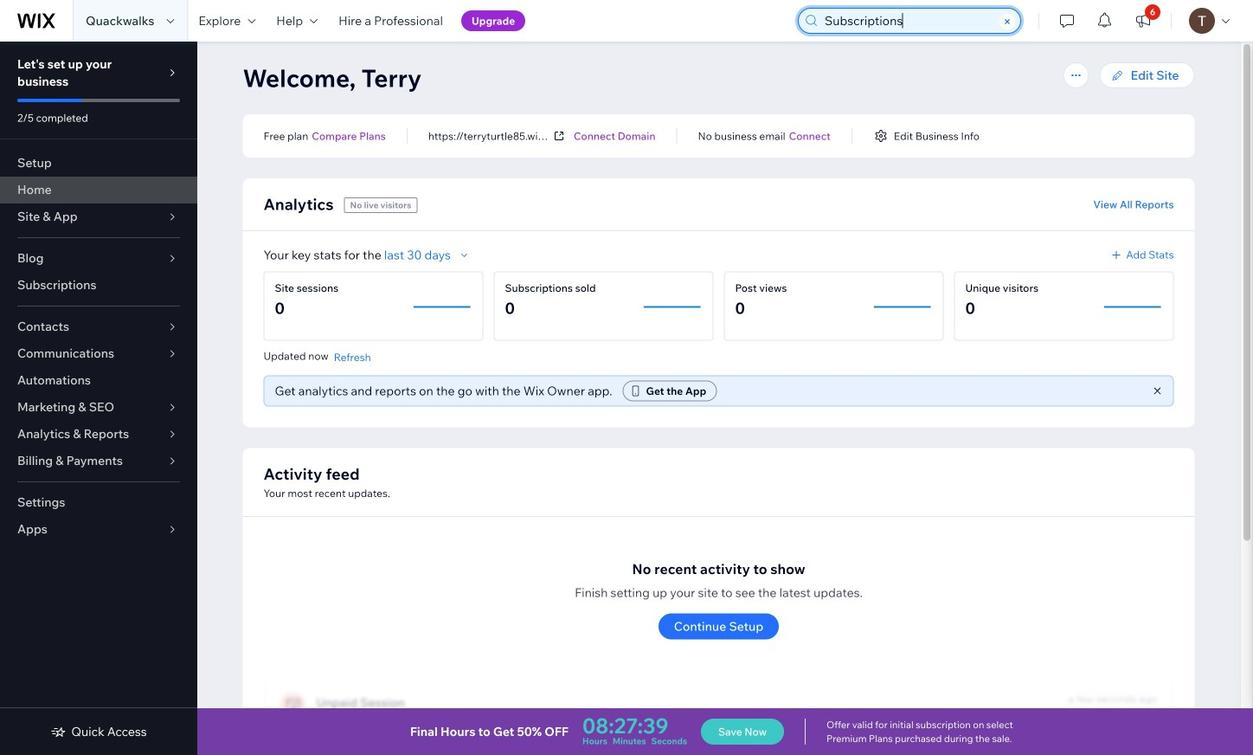 Task type: locate. For each thing, give the bounding box(es) containing it.
sidebar element
[[0, 42, 197, 755]]

Search... field
[[820, 9, 977, 33]]



Task type: vqa. For each thing, say whether or not it's contained in the screenshot.
2nd Sales by Item from the bottom
no



